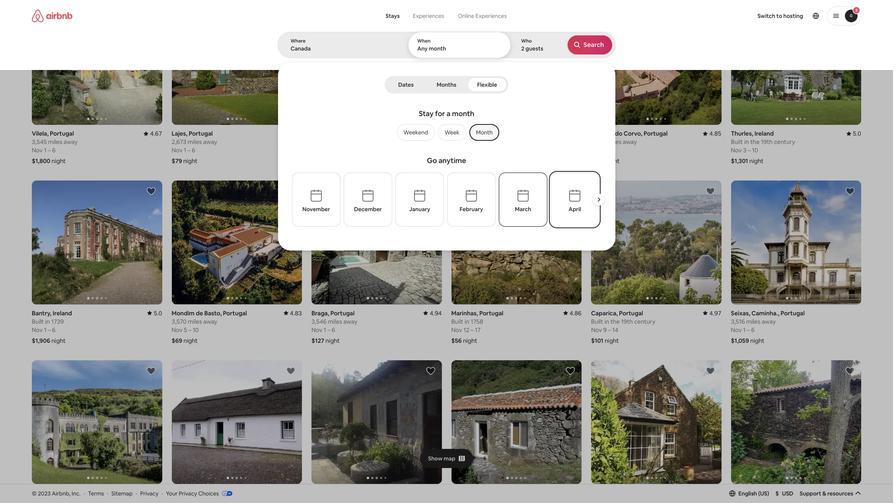 Task type: vqa. For each thing, say whether or not it's contained in the screenshot.
the 4.75 out of 5 average rating image
yes



Task type: describe. For each thing, give the bounding box(es) containing it.
ireland for fermoy, ireland
[[615, 489, 634, 497]]

marinhas, portugal built in 1758 nov 12 – 17 $56 night
[[452, 310, 504, 345]]

portugal inside miranda do corvo, portugal 3,585 miles away nov 1 – 6 night
[[644, 130, 668, 138]]

4.85 out of 5 average rating image
[[704, 130, 722, 138]]

1758
[[471, 318, 484, 325]]

castlemaine, ireland
[[172, 489, 229, 497]]

14
[[613, 326, 619, 334]]

add to wishlist: fermoy, ireland image
[[706, 366, 716, 376]]

ireland inside "county donegal, ireland built in the 19th century"
[[500, 130, 519, 138]]

what can we help you find? tab list
[[380, 8, 451, 24]]

©
[[32, 490, 37, 498]]

february
[[460, 206, 483, 213]]

bantry,
[[32, 310, 52, 317]]

caparica,
[[592, 310, 618, 317]]

away inside mondim de basto, portugal 3,570 miles away nov 5 – 10 $69 night
[[203, 318, 218, 325]]

away inside seixas, caminha., portugal 3,516 miles away nov 1 – 6 $1,059 night
[[762, 318, 776, 325]]

airbnb,
[[52, 490, 70, 498]]

group for county donegal, ireland
[[452, 1, 582, 125]]

march
[[515, 206, 532, 213]]

county donegal, ireland built in the 19th century
[[452, 130, 519, 146]]

corvo,
[[624, 130, 643, 138]]

flexible button
[[468, 78, 507, 92]]

night inside bantry, ireland built in 1739 nov 1 – 6 $1,906 night
[[51, 337, 66, 345]]

breakfasts
[[265, 51, 289, 57]]

4.83 out of 5 average rating image
[[284, 310, 302, 317]]

1 for vilela, portugal 3,545 miles away nov 1 – 6 $1,800 night
[[44, 147, 46, 154]]

month
[[476, 129, 493, 136]]

night inside mondim de basto, portugal 3,570 miles away nov 5 – 10 $69 night
[[184, 337, 198, 345]]

nov inside thurles, ireland built in the 19th century nov 3 – 10 $1,301 night
[[732, 147, 742, 154]]

built for bantry, ireland
[[32, 318, 44, 325]]

6 for braga, portugal 3,546 miles away nov 1 – 6 $127 night
[[332, 326, 335, 334]]

4.97 out of 5 average rating image
[[704, 310, 722, 317]]

top of the world
[[588, 51, 625, 57]]

$79
[[172, 157, 182, 165]]

month inside group
[[452, 109, 475, 118]]

fajã
[[452, 489, 463, 497]]

add to wishlist: caparica, portugal image
[[706, 187, 716, 196]]

4.94 for 4.94 out of 5 average rating icon
[[850, 489, 862, 497]]

add to wishlist: castlemaine, ireland image
[[286, 366, 296, 376]]

group for bantry, ireland
[[32, 181, 162, 305]]

built inside "county donegal, ireland built in the 19th century"
[[452, 138, 464, 146]]

portugal inside braga, portugal 3,546 miles away nov 1 – 6 $127 night
[[331, 310, 355, 317]]

2 inside who 2 guests
[[522, 45, 525, 52]]

dates button
[[387, 78, 426, 92]]

add to wishlist: fajã grande, portugal image
[[566, 366, 576, 376]]

group for thurles, ireland
[[732, 1, 862, 125]]

grande,
[[464, 489, 487, 497]]

$1,059
[[732, 337, 750, 345]]

viana
[[312, 489, 327, 497]]

iconic
[[428, 51, 441, 57]]

miles inside seixas, caminha., portugal 3,516 miles away nov 1 – 6 $1,059 night
[[747, 318, 761, 325]]

creative spaces
[[502, 51, 538, 57]]

6 inside miranda do corvo, portugal 3,585 miles away nov 1 – 6 night
[[612, 147, 615, 154]]

4.83
[[290, 310, 302, 317]]

group for braga, portugal
[[312, 181, 442, 305]]

night inside vilela, portugal 3,545 miles away nov 1 – 6 $1,800 night
[[52, 157, 66, 165]]

braga, portugal 3,546 miles away nov 1 – 6 $127 night
[[312, 310, 358, 345]]

$ usd
[[776, 490, 794, 498]]

$127
[[312, 337, 324, 345]]

portugal inside caparica, portugal built in the 19th century nov 9 – 14 $101 night
[[620, 310, 644, 317]]

switch
[[758, 12, 776, 20]]

seixas,
[[732, 310, 751, 317]]

miles inside mondim de basto, portugal 3,570 miles away nov 5 – 10 $69 night
[[188, 318, 202, 325]]

group for campo, portugal
[[732, 361, 862, 484]]

night inside miranda do corvo, portugal 3,585 miles away nov 1 – 6 night
[[606, 157, 620, 165]]

the inside caparica, portugal built in the 19th century nov 9 – 14 $101 night
[[611, 318, 620, 325]]

basto,
[[204, 310, 222, 317]]

6 for bantry, ireland built in 1739 nov 1 – 6 $1,906 night
[[52, 326, 56, 334]]

top
[[588, 51, 597, 57]]

the right of
[[603, 51, 611, 57]]

6 for vilela, portugal 3,545 miles away nov 1 – 6 $1,800 night
[[52, 147, 56, 154]]

who
[[522, 38, 532, 44]]

map
[[444, 455, 456, 462]]

1739
[[51, 318, 64, 325]]

december button
[[344, 173, 393, 227]]

add to wishlist: clifden, ireland image
[[146, 366, 156, 376]]

portugal inside marinhas, portugal built in 1758 nov 12 – 17 $56 night
[[480, 310, 504, 317]]

mondim
[[172, 310, 195, 317]]

group containing historical homes
[[32, 32, 725, 63]]

portugal inside seixas, caminha., portugal 3,516 miles away nov 1 – 6 $1,059 night
[[781, 310, 805, 317]]

fajã grande, portugal
[[452, 489, 512, 497]]

guests
[[526, 45, 544, 52]]

nov inside mondim de basto, portugal 3,570 miles away nov 5 – 10 $69 night
[[172, 326, 183, 334]]

add to wishlist: campo, portugal image
[[846, 366, 856, 376]]

– inside marinhas, portugal built in 1758 nov 12 – 17 $56 night
[[471, 326, 474, 334]]

$1,906
[[32, 337, 50, 345]]

nov inside marinhas, portugal built in 1758 nov 12 – 17 $56 night
[[452, 326, 463, 334]]

– inside seixas, caminha., portugal 3,516 miles away nov 1 – 6 $1,059 night
[[748, 326, 751, 334]]

12
[[464, 326, 470, 334]]

vilela, portugal 3,545 miles away nov 1 – 6 $1,800 night
[[32, 130, 78, 165]]

who 2 guests
[[522, 38, 544, 52]]

months
[[437, 81, 457, 88]]

away inside miranda do corvo, portugal 3,585 miles away nov 1 – 6 night
[[623, 138, 637, 146]]

add to wishlist: bantry, ireland image
[[146, 187, 156, 196]]

1 for bantry, ireland built in 1739 nov 1 – 6 $1,906 night
[[44, 326, 46, 334]]

built for thurles, ireland
[[732, 138, 744, 146]]

century for caparica, portugal built in the 19th century nov 9 – 14 $101 night
[[635, 318, 656, 325]]

to
[[777, 12, 783, 20]]

nov inside seixas, caminha., portugal 3,516 miles away nov 1 – 6 $1,059 night
[[732, 326, 742, 334]]

iconic cities
[[428, 51, 454, 57]]

add to wishlist: marinhas, portugal image
[[566, 187, 576, 196]]

in for caparica, portugal
[[605, 318, 610, 325]]

spaces
[[522, 51, 538, 57]]

miles inside miranda do corvo, portugal 3,585 miles away nov 1 – 6 night
[[608, 138, 622, 146]]

fermoy, ireland
[[592, 489, 634, 497]]

homes for earth homes
[[315, 51, 330, 57]]

stay for a month
[[419, 109, 475, 118]]

nov inside vilela, portugal 3,545 miles away nov 1 – 6 $1,800 night
[[32, 147, 43, 154]]

historical
[[378, 51, 399, 57]]

terms · sitemap · privacy ·
[[88, 490, 163, 498]]

stays tab panel
[[278, 32, 616, 251]]

5
[[184, 326, 187, 334]]

group for mondim de basto, portugal
[[172, 181, 302, 305]]

5.0 out of 5 average rating image
[[847, 130, 862, 138]]

in inside "county donegal, ireland built in the 19th century"
[[465, 138, 470, 146]]

where
[[291, 38, 306, 44]]

experiences button
[[406, 8, 451, 24]]

2 privacy from the left
[[179, 490, 197, 498]]

vilela,
[[32, 130, 49, 138]]

4.85
[[710, 130, 722, 138]]

– inside miranda do corvo, portugal 3,585 miles away nov 1 – 6 night
[[608, 147, 611, 154]]

3 · from the left
[[136, 490, 137, 498]]

group for fermoy, ireland
[[592, 361, 722, 484]]

stays button
[[380, 8, 406, 24]]

miles inside braga, portugal 3,546 miles away nov 1 – 6 $127 night
[[328, 318, 342, 325]]

show map button
[[421, 449, 473, 468]]

17
[[475, 326, 481, 334]]

4.9 out of 5 average rating image
[[707, 489, 722, 497]]

– inside mondim de basto, portugal 3,570 miles away nov 5 – 10 $69 night
[[189, 326, 192, 334]]

switch to hosting
[[758, 12, 804, 20]]

group for marinhas, portugal
[[452, 181, 582, 305]]

19th for thurles, ireland built in the 19th century nov 3 – 10 $1,301 night
[[762, 138, 773, 146]]

9
[[604, 326, 607, 334]]

the inside "county donegal, ireland built in the 19th century"
[[471, 138, 480, 146]]

a
[[447, 109, 451, 118]]

show
[[428, 455, 443, 462]]

4.75 out of 5 average rating image
[[144, 489, 162, 497]]

switch to hosting link
[[753, 8, 809, 24]]

support & resources
[[800, 490, 854, 498]]

december
[[354, 206, 382, 213]]

– inside braga, portugal 3,546 miles away nov 1 – 6 $127 night
[[328, 326, 331, 334]]

century inside "county donegal, ireland built in the 19th century"
[[495, 138, 516, 146]]

miles inside lajes, portugal 2,673 miles away nov 1 – 6 $79 night
[[188, 138, 202, 146]]

away inside braga, portugal 3,546 miles away nov 1 – 6 $127 night
[[344, 318, 358, 325]]

6 inside seixas, caminha., portugal 3,516 miles away nov 1 – 6 $1,059 night
[[752, 326, 755, 334]]

add to wishlist: thurles, ireland image
[[846, 7, 856, 17]]

1 · from the left
[[84, 490, 85, 498]]

add to wishlist: viana do castelo, portugal image
[[426, 366, 436, 376]]

1 horizontal spatial 5.0 out of 5 average rating image
[[427, 130, 442, 138]]

viana do castelo, portugal
[[312, 489, 386, 497]]



Task type: locate. For each thing, give the bounding box(es) containing it.
Where field
[[291, 45, 395, 52]]

– inside lajes, portugal 2,673 miles away nov 1 – 6 $79 night
[[188, 147, 191, 154]]

choices
[[198, 490, 219, 498]]

4.75
[[150, 489, 162, 497]]

ireland right fermoy,
[[615, 489, 634, 497]]

any
[[418, 45, 428, 52]]

bed & breakfasts
[[251, 51, 289, 57]]

donegal,
[[474, 130, 499, 138]]

3
[[744, 147, 747, 154]]

© 2023 airbnb, inc. ·
[[32, 490, 85, 498]]

add to wishlist: seixas, caminha., portugal image
[[846, 187, 856, 196]]

month right a
[[452, 109, 475, 118]]

2 inside dropdown button
[[856, 8, 858, 13]]

in
[[465, 138, 470, 146], [745, 138, 750, 146], [45, 318, 50, 325], [465, 318, 470, 325], [605, 318, 610, 325]]

6 inside bantry, ireland built in 1739 nov 1 – 6 $1,906 night
[[52, 326, 56, 334]]

3,516
[[732, 318, 746, 325]]

campo, portugal
[[732, 489, 779, 497]]

built down bantry,
[[32, 318, 44, 325]]

0 horizontal spatial homes
[[315, 51, 330, 57]]

privacy right your
[[179, 490, 197, 498]]

10 inside thurles, ireland built in the 19th century nov 3 – 10 $1,301 night
[[753, 147, 759, 154]]

2 horizontal spatial 19th
[[762, 138, 773, 146]]

ireland inside thurles, ireland built in the 19th century nov 3 – 10 $1,301 night
[[755, 130, 774, 138]]

away inside vilela, portugal 3,545 miles away nov 1 – 6 $1,800 night
[[64, 138, 78, 146]]

2 right add to wishlist: thurles, ireland image in the right top of the page
[[856, 8, 858, 13]]

$56
[[452, 337, 462, 345]]

in for marinhas, portugal
[[465, 318, 470, 325]]

ireland
[[500, 130, 519, 138], [755, 130, 774, 138], [53, 310, 72, 317], [55, 489, 74, 497], [210, 489, 229, 497], [615, 489, 634, 497]]

ireland up '1739'
[[53, 310, 72, 317]]

clifden,
[[32, 489, 54, 497]]

1 vertical spatial do
[[329, 489, 336, 497]]

4.86 out of 5 average rating image
[[564, 310, 582, 317]]

away down the caminha.,
[[762, 318, 776, 325]]

night inside thurles, ireland built in the 19th century nov 3 – 10 $1,301 night
[[750, 157, 764, 165]]

2 down who
[[522, 45, 525, 52]]

away
[[64, 138, 78, 146], [203, 138, 217, 146], [623, 138, 637, 146], [203, 318, 218, 325], [344, 318, 358, 325], [762, 318, 776, 325]]

homes for historical homes
[[400, 51, 415, 57]]

braga,
[[312, 310, 330, 317]]

in left '1739'
[[45, 318, 50, 325]]

homes right the earth
[[315, 51, 330, 57]]

the down the month
[[471, 138, 480, 146]]

in for thurles, ireland
[[745, 138, 750, 146]]

century
[[495, 138, 516, 146], [775, 138, 796, 146], [635, 318, 656, 325]]

2 experiences from the left
[[476, 12, 507, 20]]

None search field
[[278, 0, 616, 251]]

$524 night
[[452, 157, 481, 165]]

4 · from the left
[[162, 490, 163, 498]]

county
[[452, 130, 472, 138]]

the inside thurles, ireland built in the 19th century nov 3 – 10 $1,301 night
[[751, 138, 760, 146]]

1 down 3,516
[[744, 326, 746, 334]]

do for corvo,
[[615, 130, 623, 138]]

the up the 14
[[611, 318, 620, 325]]

nov inside miranda do corvo, portugal 3,585 miles away nov 1 – 6 night
[[592, 147, 602, 154]]

10 right 5
[[193, 326, 199, 334]]

4.94 for 4.94 out of 5 average rating image
[[430, 310, 442, 317]]

1 vertical spatial 10
[[193, 326, 199, 334]]

built inside marinhas, portugal built in 1758 nov 12 – 17 $56 night
[[452, 318, 464, 325]]

1 up $1,906
[[44, 326, 46, 334]]

group for caparica, portugal
[[592, 181, 722, 305]]

0 horizontal spatial &
[[260, 51, 264, 57]]

experiences inside online experiences link
[[476, 12, 507, 20]]

2 · from the left
[[107, 490, 108, 498]]

built for marinhas, portugal
[[452, 318, 464, 325]]

historical homes
[[378, 51, 415, 57]]

0 horizontal spatial 19th
[[482, 138, 493, 146]]

1 horizontal spatial 2
[[856, 8, 858, 13]]

· left your
[[162, 490, 163, 498]]

0 vertical spatial do
[[615, 130, 623, 138]]

world
[[612, 51, 625, 57]]

1 down the "3,585"
[[604, 147, 606, 154]]

1 down 2,673
[[184, 147, 186, 154]]

century inside thurles, ireland built in the 19th century nov 3 – 10 $1,301 night
[[775, 138, 796, 146]]

away down corvo,
[[623, 138, 637, 146]]

4.94
[[430, 310, 442, 317], [850, 489, 862, 497]]

privacy link
[[140, 490, 159, 498]]

portugal inside mondim de basto, portugal 3,570 miles away nov 5 – 10 $69 night
[[223, 310, 247, 317]]

& right bed
[[260, 51, 264, 57]]

add to wishlist: mondim de basto, portugal image
[[286, 187, 296, 196]]

1 horizontal spatial 19th
[[622, 318, 633, 325]]

go
[[427, 156, 437, 165]]

built down thurles,
[[732, 138, 744, 146]]

1 vertical spatial 2
[[522, 45, 525, 52]]

away down basto,
[[203, 318, 218, 325]]

night down 12
[[463, 337, 478, 345]]

19th for caparica, portugal built in the 19th century nov 9 – 14 $101 night
[[622, 318, 633, 325]]

1 inside bantry, ireland built in 1739 nov 1 – 6 $1,906 night
[[44, 326, 46, 334]]

group for clifden, ireland
[[32, 361, 162, 484]]

nov down the "3,585"
[[592, 147, 602, 154]]

night inside caparica, portugal built in the 19th century nov 9 – 14 $101 night
[[605, 337, 619, 345]]

the down thurles,
[[751, 138, 760, 146]]

experiences inside experiences button
[[413, 12, 444, 20]]

group
[[32, 1, 162, 125], [172, 1, 302, 125], [312, 1, 442, 125], [452, 1, 582, 125], [592, 1, 722, 125], [732, 1, 862, 125], [32, 32, 725, 63], [394, 124, 500, 141], [32, 181, 162, 305], [172, 181, 302, 305], [312, 181, 442, 305], [452, 181, 582, 305], [592, 181, 722, 305], [732, 181, 862, 305], [32, 361, 162, 484], [172, 361, 302, 484], [312, 361, 442, 484], [452, 361, 582, 484], [592, 361, 722, 484], [732, 361, 862, 484]]

1 horizontal spatial month
[[452, 109, 475, 118]]

0 vertical spatial &
[[260, 51, 264, 57]]

6 inside vilela, portugal 3,545 miles away nov 1 – 6 $1,800 night
[[52, 147, 56, 154]]

group containing weekend
[[394, 124, 500, 141]]

10 inside mondim de basto, portugal 3,570 miles away nov 5 – 10 $69 night
[[193, 326, 199, 334]]

19th inside thurles, ireland built in the 19th century nov 3 – 10 $1,301 night
[[762, 138, 773, 146]]

1 for lajes, portugal 2,673 miles away nov 1 – 6 $79 night
[[184, 147, 186, 154]]

built inside caparica, portugal built in the 19th century nov 9 – 14 $101 night
[[592, 318, 604, 325]]

group for castlemaine, ireland
[[172, 361, 302, 484]]

built inside bantry, ireland built in 1739 nov 1 – 6 $1,906 night
[[32, 318, 44, 325]]

de
[[196, 310, 203, 317]]

0 vertical spatial 5.0 out of 5 average rating image
[[427, 130, 442, 138]]

thurles,
[[732, 130, 754, 138]]

&
[[260, 51, 264, 57], [823, 490, 827, 498]]

miles right 3,545
[[48, 138, 62, 146]]

built for caparica, portugal
[[592, 318, 604, 325]]

resources
[[828, 490, 854, 498]]

1 horizontal spatial do
[[615, 130, 623, 138]]

barns
[[347, 51, 360, 57]]

· right inc.
[[84, 490, 85, 498]]

ireland for thurles, ireland built in the 19th century nov 3 – 10 $1,301 night
[[755, 130, 774, 138]]

nov left 3
[[732, 147, 742, 154]]

1 horizontal spatial 10
[[753, 147, 759, 154]]

– inside thurles, ireland built in the 19th century nov 3 – 10 $1,301 night
[[748, 147, 751, 154]]

1 inside seixas, caminha., portugal 3,516 miles away nov 1 – 6 $1,059 night
[[744, 326, 746, 334]]

19th inside caparica, portugal built in the 19th century nov 9 – 14 $101 night
[[622, 318, 633, 325]]

do inside miranda do corvo, portugal 3,585 miles away nov 1 – 6 night
[[615, 130, 623, 138]]

group inside stay for a month group
[[394, 124, 500, 141]]

away right 3,545
[[64, 138, 78, 146]]

experiences up when
[[413, 12, 444, 20]]

& for bed
[[260, 51, 264, 57]]

built inside thurles, ireland built in the 19th century nov 3 – 10 $1,301 night
[[732, 138, 744, 146]]

night right $1,059
[[751, 337, 765, 345]]

nov down 3,545
[[32, 147, 43, 154]]

0 horizontal spatial 10
[[193, 326, 199, 334]]

built down caparica, in the right bottom of the page
[[592, 318, 604, 325]]

built down county
[[452, 138, 464, 146]]

night right the "$1,301"
[[750, 157, 764, 165]]

· left privacy link
[[136, 490, 137, 498]]

lajes,
[[172, 130, 188, 138]]

stay for a month group
[[318, 106, 576, 153]]

1 down 3,546
[[324, 326, 326, 334]]

1 horizontal spatial privacy
[[179, 490, 197, 498]]

& for support
[[823, 490, 827, 498]]

1 horizontal spatial experiences
[[476, 12, 507, 20]]

sitemap link
[[112, 490, 133, 498]]

in for bantry, ireland
[[45, 318, 50, 325]]

miles down the caminha.,
[[747, 318, 761, 325]]

· right terms
[[107, 490, 108, 498]]

ireland inside bantry, ireland built in 1739 nov 1 – 6 $1,906 night
[[53, 310, 72, 317]]

6 inside braga, portugal 3,546 miles away nov 1 – 6 $127 night
[[332, 326, 335, 334]]

creative
[[502, 51, 521, 57]]

in inside caparica, portugal built in the 19th century nov 9 – 14 $101 night
[[605, 318, 610, 325]]

10 for nov 5 – 10
[[193, 326, 199, 334]]

5.0 out of 5 average rating image left week
[[427, 130, 442, 138]]

1 vertical spatial &
[[823, 490, 827, 498]]

when
[[418, 38, 431, 44]]

ireland for bantry, ireland built in 1739 nov 1 – 6 $1,906 night
[[53, 310, 72, 317]]

$101
[[592, 337, 604, 345]]

english (us)
[[739, 490, 770, 498]]

$69
[[172, 337, 182, 345]]

castlemaine,
[[172, 489, 208, 497]]

2
[[856, 8, 858, 13], [522, 45, 525, 52]]

marinhas,
[[452, 310, 478, 317]]

nov left 5
[[172, 326, 183, 334]]

0 horizontal spatial 4.94
[[430, 310, 442, 317]]

miles down de
[[188, 318, 202, 325]]

1 privacy from the left
[[140, 490, 159, 498]]

in inside marinhas, portugal built in 1758 nov 12 – 17 $56 night
[[465, 318, 470, 325]]

weekend
[[404, 129, 428, 136]]

$1,800
[[32, 157, 50, 165]]

2 button
[[828, 6, 862, 25]]

night right $127
[[326, 337, 340, 345]]

february button
[[447, 173, 496, 227]]

do left corvo,
[[615, 130, 623, 138]]

– inside caparica, portugal built in the 19th century nov 9 – 14 $101 night
[[609, 326, 612, 334]]

cities
[[442, 51, 454, 57]]

profile element
[[523, 0, 862, 32]]

3,545
[[32, 138, 47, 146]]

homes
[[400, 51, 415, 57], [315, 51, 330, 57]]

in inside bantry, ireland built in 1739 nov 1 – 6 $1,906 night
[[45, 318, 50, 325]]

earth homes
[[301, 51, 330, 57]]

10 right 3
[[753, 147, 759, 154]]

group for miranda do corvo, portugal
[[592, 1, 722, 125]]

0 vertical spatial 2
[[856, 8, 858, 13]]

night right $1,906
[[51, 337, 66, 345]]

nov inside braga, portugal 3,546 miles away nov 1 – 6 $127 night
[[312, 326, 323, 334]]

tab list inside stays tab panel
[[387, 76, 507, 94]]

nov left 12
[[452, 326, 463, 334]]

& right support
[[823, 490, 827, 498]]

0 horizontal spatial month
[[429, 45, 446, 52]]

century inside caparica, portugal built in the 19th century nov 9 – 14 $101 night
[[635, 318, 656, 325]]

0 horizontal spatial 5.0 out of 5 average rating image
[[147, 310, 162, 317]]

4.67
[[150, 130, 162, 138]]

do right viana
[[329, 489, 336, 497]]

6 inside lajes, portugal 2,673 miles away nov 1 – 6 $79 night
[[192, 147, 196, 154]]

your privacy choices
[[166, 490, 219, 498]]

0 horizontal spatial privacy
[[140, 490, 159, 498]]

go anytime group
[[292, 153, 609, 240]]

0 horizontal spatial century
[[495, 138, 516, 146]]

nov inside caparica, portugal built in the 19th century nov 9 – 14 $101 night
[[592, 326, 602, 334]]

fermoy,
[[592, 489, 614, 497]]

miles inside vilela, portugal 3,545 miles away nov 1 – 6 $1,800 night
[[48, 138, 62, 146]]

nov inside lajes, portugal 2,673 miles away nov 1 – 6 $79 night
[[172, 147, 183, 154]]

1 horizontal spatial &
[[823, 490, 827, 498]]

group for lajes, portugal
[[172, 1, 302, 125]]

none search field containing stay for a month
[[278, 0, 616, 251]]

portugal inside vilela, portugal 3,545 miles away nov 1 – 6 $1,800 night
[[50, 130, 74, 138]]

1 horizontal spatial homes
[[400, 51, 415, 57]]

1 horizontal spatial 4.94
[[850, 489, 862, 497]]

tab list containing dates
[[387, 76, 507, 94]]

$
[[776, 490, 779, 498]]

4.94 out of 5 average rating image
[[424, 310, 442, 317]]

10 for nov 3 – 10
[[753, 147, 759, 154]]

1 experiences from the left
[[413, 12, 444, 20]]

(us)
[[759, 490, 770, 498]]

0 horizontal spatial experiences
[[413, 12, 444, 20]]

night inside braga, portugal 3,546 miles away nov 1 – 6 $127 night
[[326, 337, 340, 345]]

3,585
[[592, 138, 606, 146]]

1 horizontal spatial century
[[635, 318, 656, 325]]

thurles, ireland built in the 19th century nov 3 – 10 $1,301 night
[[732, 130, 796, 165]]

go anytime
[[427, 156, 466, 165]]

4.97
[[710, 310, 722, 317]]

0 horizontal spatial do
[[329, 489, 336, 497]]

flexible
[[478, 81, 497, 88]]

& inside group
[[260, 51, 264, 57]]

english
[[739, 490, 758, 498]]

4.94 out of 5 average rating image
[[844, 489, 862, 497]]

do for castelo,
[[329, 489, 336, 497]]

1 inside miranda do corvo, portugal 3,585 miles away nov 1 – 6 night
[[604, 147, 606, 154]]

1 inside vilela, portugal 3,545 miles away nov 1 – 6 $1,800 night
[[44, 147, 46, 154]]

5.0 for thurles, ireland built in the 19th century nov 3 – 10 $1,301 night
[[853, 130, 862, 138]]

terms
[[88, 490, 104, 498]]

away inside lajes, portugal 2,673 miles away nov 1 – 6 $79 night
[[203, 138, 217, 146]]

1 horizontal spatial 5.0
[[434, 130, 442, 138]]

1 vertical spatial 4.94
[[850, 489, 862, 497]]

1 down 3,545
[[44, 147, 46, 154]]

– inside bantry, ireland built in 1739 nov 1 – 6 $1,906 night
[[48, 326, 51, 334]]

2,673
[[172, 138, 187, 146]]

sitemap
[[112, 490, 133, 498]]

5.0 out of 5 average rating image left mondim
[[147, 310, 162, 317]]

ireland right castlemaine,
[[210, 489, 229, 497]]

night down the "3,585"
[[606, 157, 620, 165]]

1 inside lajes, portugal 2,673 miles away nov 1 – 6 $79 night
[[184, 147, 186, 154]]

night down 5
[[184, 337, 198, 345]]

night right '$524' on the top of page
[[467, 157, 481, 165]]

in up 12
[[465, 318, 470, 325]]

month inside when any month
[[429, 45, 446, 52]]

away right 2,673
[[203, 138, 217, 146]]

1 for braga, portugal 3,546 miles away nov 1 – 6 $127 night
[[324, 326, 326, 334]]

month right the 'any'
[[429, 45, 446, 52]]

ireland for clifden, ireland
[[55, 489, 74, 497]]

nov down 2,673
[[172, 147, 183, 154]]

night inside seixas, caminha., portugal 3,516 miles away nov 1 – 6 $1,059 night
[[751, 337, 765, 345]]

privacy left your
[[140, 490, 159, 498]]

terms link
[[88, 490, 104, 498]]

do
[[615, 130, 623, 138], [329, 489, 336, 497]]

0 horizontal spatial 2
[[522, 45, 525, 52]]

miles right 3,546
[[328, 318, 342, 325]]

0 vertical spatial 10
[[753, 147, 759, 154]]

night inside marinhas, portugal built in 1758 nov 12 – 17 $56 night
[[463, 337, 478, 345]]

4.67 out of 5 average rating image
[[144, 130, 162, 138]]

group for seixas, caminha., portugal
[[732, 181, 862, 305]]

nov inside bantry, ireland built in 1739 nov 1 – 6 $1,906 night
[[32, 326, 43, 334]]

ireland right donegal,
[[500, 130, 519, 138]]

2023
[[38, 490, 51, 498]]

5.0 for bantry, ireland built in 1739 nov 1 – 6 $1,906 night
[[154, 310, 162, 317]]

6 for lajes, portugal 2,673 miles away nov 1 – 6 $79 night
[[192, 147, 196, 154]]

tab list
[[387, 76, 507, 94]]

in down county
[[465, 138, 470, 146]]

night right the $79
[[183, 157, 198, 165]]

3,570
[[172, 318, 187, 325]]

for
[[435, 109, 445, 118]]

0 horizontal spatial 5.0
[[154, 310, 162, 317]]

nov down 3,546
[[312, 326, 323, 334]]

– inside vilela, portugal 3,545 miles away nov 1 – 6 $1,800 night
[[48, 147, 51, 154]]

1 vertical spatial 5.0 out of 5 average rating image
[[147, 310, 162, 317]]

night inside lajes, portugal 2,673 miles away nov 1 – 6 $79 night
[[183, 157, 198, 165]]

century for thurles, ireland built in the 19th century nov 3 – 10 $1,301 night
[[775, 138, 796, 146]]

1 vertical spatial month
[[452, 109, 475, 118]]

in inside thurles, ireland built in the 19th century nov 3 – 10 $1,301 night
[[745, 138, 750, 146]]

ireland right thurles,
[[755, 130, 774, 138]]

miles right 2,673
[[188, 138, 202, 146]]

experiences right online
[[476, 12, 507, 20]]

ireland right '2023'
[[55, 489, 74, 497]]

in up 3
[[745, 138, 750, 146]]

march button
[[499, 173, 548, 227]]

support & resources button
[[800, 490, 862, 498]]

19th inside "county donegal, ireland built in the 19th century"
[[482, 138, 493, 146]]

group for vilela, portugal
[[32, 1, 162, 125]]

earth
[[301, 51, 314, 57]]

away right 3,546
[[344, 318, 358, 325]]

ireland for castlemaine, ireland
[[210, 489, 229, 497]]

nov left 9
[[592, 326, 602, 334]]

add to wishlist: ballyconneely, ireland image
[[426, 7, 436, 17]]

19th
[[482, 138, 493, 146], [762, 138, 773, 146], [622, 318, 633, 325]]

online
[[458, 12, 475, 20]]

1 inside braga, portugal 3,546 miles away nov 1 – 6 $127 night
[[324, 326, 326, 334]]

6
[[52, 147, 56, 154], [192, 147, 196, 154], [612, 147, 615, 154], [52, 326, 56, 334], [332, 326, 335, 334], [752, 326, 755, 334]]

nov down 3,516
[[732, 326, 742, 334]]

2 horizontal spatial century
[[775, 138, 796, 146]]

5.0 out of 5 average rating image
[[427, 130, 442, 138], [147, 310, 162, 317]]

portugal inside lajes, portugal 2,673 miles away nov 1 – 6 $79 night
[[189, 130, 213, 138]]

night down the 14
[[605, 337, 619, 345]]

castelo,
[[337, 489, 360, 497]]

nov up $1,906
[[32, 326, 43, 334]]

0 vertical spatial 4.94
[[430, 310, 442, 317]]

online experiences
[[458, 12, 507, 20]]

0 vertical spatial month
[[429, 45, 446, 52]]

2 horizontal spatial 5.0
[[853, 130, 862, 138]]

built down marinhas,
[[452, 318, 464, 325]]

campo,
[[732, 489, 754, 497]]

bed
[[251, 51, 259, 57]]

miles down miranda
[[608, 138, 622, 146]]

in up 9
[[605, 318, 610, 325]]

dates
[[399, 81, 414, 88]]

homes left the 'any'
[[400, 51, 415, 57]]

bantry, ireland built in 1739 nov 1 – 6 $1,906 night
[[32, 310, 72, 345]]

night right $1,800
[[52, 157, 66, 165]]



